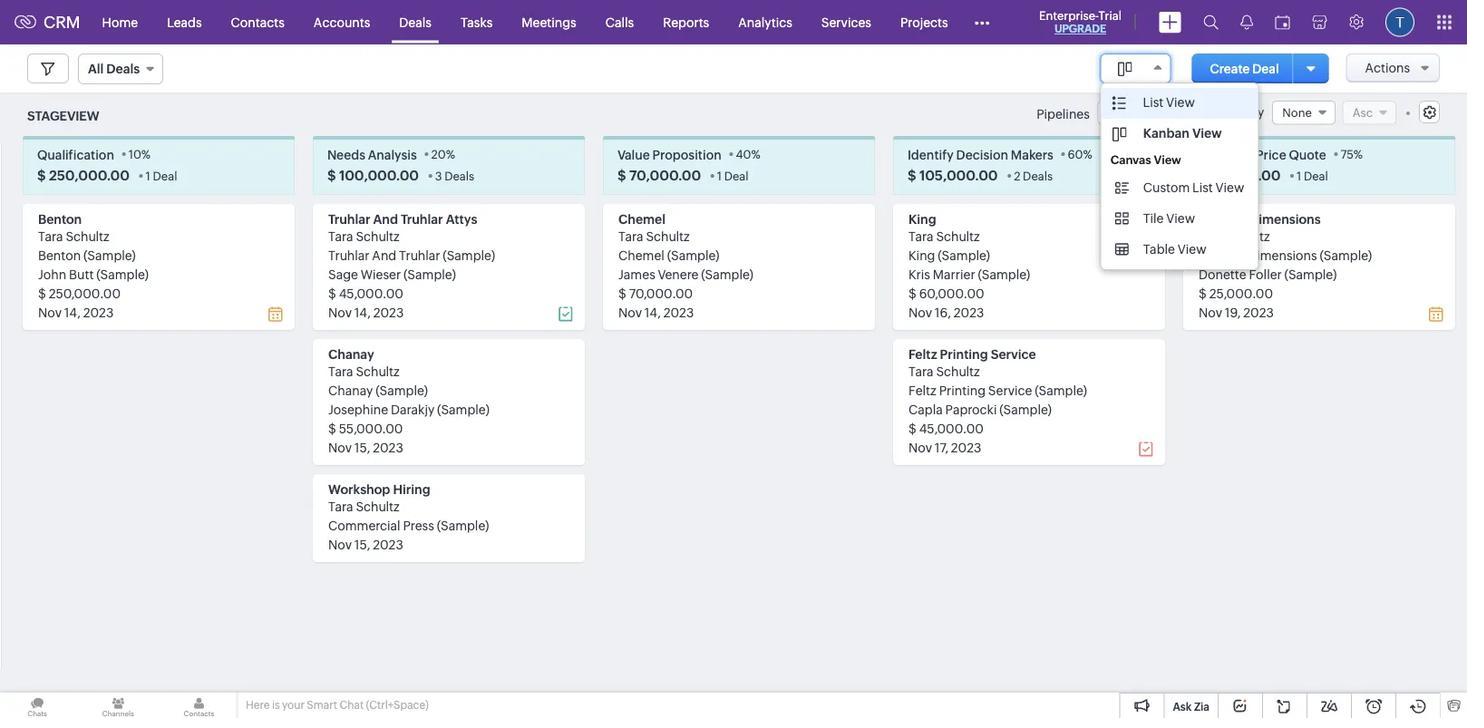Task type: locate. For each thing, give the bounding box(es) containing it.
$ inside "king tara schultz king (sample) kris marrier (sample) $ 60,000.00 nov 16, 2023"
[[909, 286, 917, 301]]

2 1 from the left
[[717, 169, 722, 183]]

view inside "option"
[[1167, 211, 1196, 226]]

feltz printing service (sample) link
[[909, 383, 1088, 398]]

1 horizontal spatial 1
[[717, 169, 722, 183]]

nov inside benton tara schultz benton (sample) john butt (sample) $ 250,000.00 nov 14, 2023
[[38, 305, 62, 320]]

printing dimensions link
[[1199, 212, 1321, 226]]

view
[[1167, 95, 1196, 110], [1193, 126, 1222, 141], [1154, 153, 1182, 167], [1216, 181, 1245, 195], [1167, 211, 1196, 226], [1178, 242, 1207, 257]]

tara down workshop
[[328, 499, 353, 514]]

king up kris
[[909, 248, 936, 262]]

$
[[37, 167, 46, 183], [328, 167, 336, 183], [618, 167, 627, 183], [908, 167, 917, 183], [1198, 167, 1207, 183], [38, 286, 46, 301], [328, 286, 336, 301], [619, 286, 627, 301], [909, 286, 917, 301], [1199, 286, 1207, 301], [328, 421, 336, 436], [909, 421, 917, 436]]

1 for $ 250,000.00
[[146, 169, 150, 183]]

and
[[373, 212, 398, 226], [372, 248, 397, 262]]

14, inside benton tara schultz benton (sample) john butt (sample) $ 250,000.00 nov 14, 2023
[[64, 305, 81, 320]]

accounts
[[314, 15, 370, 29]]

(sample) down benton (sample) link
[[96, 267, 149, 282]]

15, down 55,000.00
[[355, 440, 370, 455]]

service
[[991, 347, 1037, 361], [989, 383, 1033, 398]]

3
[[435, 169, 442, 183]]

view up kanban view on the right of page
[[1167, 95, 1196, 110]]

2 horizontal spatial 14,
[[645, 305, 661, 320]]

% for $ 70,000.00
[[752, 147, 761, 161]]

1 vertical spatial feltz
[[909, 383, 937, 398]]

2 % from the left
[[446, 147, 455, 161]]

table
[[1144, 242, 1176, 257]]

deals inside field
[[106, 62, 140, 76]]

2023 inside benton tara schultz benton (sample) john butt (sample) $ 250,000.00 nov 14, 2023
[[83, 305, 114, 320]]

schultz inside truhlar and truhlar attys tara schultz truhlar and truhlar (sample) sage wieser (sample) $ 45,000.00 nov 14, 2023
[[356, 229, 400, 243]]

$ down john
[[38, 286, 46, 301]]

% for $ 25,000.00
[[1354, 147, 1364, 161]]

chemel up james
[[619, 248, 665, 262]]

view down kanban
[[1154, 153, 1182, 167]]

3 1 from the left
[[1297, 169, 1302, 183]]

nov down john
[[38, 305, 62, 320]]

list right custom
[[1193, 181, 1214, 195]]

crm link
[[15, 13, 80, 32]]

3 1 deal from the left
[[1297, 169, 1329, 183]]

benton up benton (sample) link
[[38, 212, 82, 226]]

tara down chemel link
[[619, 229, 644, 243]]

dimensions up donette foller (sample) link
[[1249, 248, 1318, 262]]

1 down 'quote'
[[1297, 169, 1302, 183]]

signals image
[[1241, 15, 1254, 30]]

$ down identify
[[908, 167, 917, 183]]

(sample) down attys
[[443, 248, 495, 262]]

2 70,000.00 from the top
[[629, 286, 693, 301]]

$ down the josephine
[[328, 421, 336, 436]]

$ inside benton tara schultz benton (sample) john butt (sample) $ 250,000.00 nov 14, 2023
[[38, 286, 46, 301]]

0 vertical spatial feltz
[[909, 347, 938, 361]]

$ 70,000.00
[[618, 167, 701, 183]]

view for tile view
[[1167, 211, 1196, 226]]

nov inside chanay tara schultz chanay (sample) josephine darakjy (sample) $ 55,000.00 nov 15, 2023
[[328, 440, 352, 455]]

1 1 from the left
[[146, 169, 150, 183]]

canvas view
[[1111, 153, 1182, 167]]

$ 105,000.00
[[908, 167, 998, 183]]

(sample) down the printing dimensions (sample) link
[[1285, 267, 1338, 282]]

0 horizontal spatial 45,000.00
[[339, 286, 404, 301]]

1 vertical spatial size image
[[1113, 95, 1127, 112]]

5 % from the left
[[1354, 147, 1364, 161]]

here
[[246, 699, 270, 712]]

king link
[[909, 212, 937, 226]]

0 vertical spatial 70,000.00
[[629, 167, 701, 183]]

$ inside "printing dimensions tara schultz printing dimensions (sample) donette foller (sample) $ 25,000.00 nov 19, 2023"
[[1199, 286, 1207, 301]]

tara inside truhlar and truhlar attys tara schultz truhlar and truhlar (sample) sage wieser (sample) $ 45,000.00 nov 14, 2023
[[328, 229, 353, 243]]

(sample) down feltz printing service (sample) link
[[1000, 402, 1052, 417]]

1 vertical spatial 70,000.00
[[629, 286, 693, 301]]

25,000.00 down 'proposal/price'
[[1210, 167, 1281, 183]]

1 down proposition
[[717, 169, 722, 183]]

size image inside list view option
[[1113, 95, 1127, 112]]

tara up sage at the left
[[328, 229, 353, 243]]

% up 3 deals
[[446, 147, 455, 161]]

size image inside kanban view option
[[1113, 126, 1127, 142]]

tara inside "chemel tara schultz chemel (sample) james venere (sample) $ 70,000.00 nov 14, 2023"
[[619, 229, 644, 243]]

profile element
[[1375, 0, 1426, 44]]

0 horizontal spatial list
[[1144, 95, 1164, 110]]

nov down "commercial"
[[328, 537, 352, 552]]

2023 down sage wieser (sample) link
[[373, 305, 404, 320]]

2023 down john butt (sample) link
[[83, 305, 114, 320]]

feltz printing service tara schultz feltz printing service (sample) capla paprocki (sample) $ 45,000.00 nov 17, 2023
[[909, 347, 1088, 455]]

(sample) up 'kris marrier (sample)' link
[[938, 248, 991, 262]]

0 horizontal spatial 14,
[[64, 305, 81, 320]]

size image left list view
[[1113, 95, 1127, 112]]

size image for kanban view
[[1113, 126, 1127, 142]]

leads link
[[153, 0, 216, 44]]

$ down kris
[[909, 286, 917, 301]]

tara inside "king tara schultz king (sample) kris marrier (sample) $ 60,000.00 nov 16, 2023"
[[909, 229, 934, 243]]

1 deal down 10 %
[[146, 169, 177, 183]]

2023 inside chanay tara schultz chanay (sample) josephine darakjy (sample) $ 55,000.00 nov 15, 2023
[[373, 440, 404, 455]]

chanay link
[[328, 347, 374, 361]]

1 1 deal from the left
[[146, 169, 177, 183]]

25,000.00
[[1210, 167, 1281, 183], [1210, 286, 1274, 301]]

your
[[282, 699, 305, 712]]

custom
[[1144, 181, 1191, 195]]

(sample) up "josephine darakjy (sample)" "link"
[[376, 383, 428, 398]]

14, down james
[[645, 305, 661, 320]]

create
[[1211, 61, 1251, 76]]

None field
[[1101, 54, 1172, 83], [1098, 101, 1198, 125], [1101, 54, 1172, 83], [1098, 101, 1198, 125]]

chemel up chemel (sample) link at the top of page
[[619, 212, 666, 226]]

2023 down commercial press (sample) link
[[373, 537, 404, 552]]

deal
[[1253, 61, 1280, 76], [153, 169, 177, 183], [725, 169, 749, 183], [1305, 169, 1329, 183]]

14, down wieser
[[355, 305, 371, 320]]

dimensions up the printing dimensions (sample) link
[[1250, 212, 1321, 226]]

1 vertical spatial 250,000.00
[[49, 286, 121, 301]]

% right proposition
[[752, 147, 761, 161]]

nov inside "chemel tara schultz chemel (sample) james venere (sample) $ 70,000.00 nov 14, 2023"
[[619, 305, 642, 320]]

1 25,000.00 from the top
[[1210, 167, 1281, 183]]

deal down 'quote'
[[1305, 169, 1329, 183]]

$ 250,000.00
[[37, 167, 130, 183]]

custom list view
[[1144, 181, 1245, 195]]

feltz printing service link
[[909, 347, 1037, 361]]

2023 down 60,000.00
[[954, 305, 985, 320]]

0 vertical spatial 25,000.00
[[1210, 167, 1281, 183]]

15, down "commercial"
[[355, 537, 370, 552]]

1 down 10 %
[[146, 169, 150, 183]]

list box
[[1102, 83, 1259, 269]]

2 25,000.00 from the top
[[1210, 286, 1274, 301]]

chemel tara schultz chemel (sample) james venere (sample) $ 70,000.00 nov 14, 2023
[[619, 212, 754, 320]]

250,000.00 inside benton tara schultz benton (sample) john butt (sample) $ 250,000.00 nov 14, 2023
[[49, 286, 121, 301]]

1 horizontal spatial 45,000.00
[[920, 421, 984, 436]]

truhlar down $ 100,000.00
[[328, 212, 371, 226]]

1 vertical spatial 45,000.00
[[920, 421, 984, 436]]

size image inside tile view "option"
[[1116, 210, 1130, 227]]

schultz inside "printing dimensions tara schultz printing dimensions (sample) donette foller (sample) $ 25,000.00 nov 19, 2023"
[[1227, 229, 1271, 243]]

benton tara schultz benton (sample) john butt (sample) $ 250,000.00 nov 14, 2023
[[38, 212, 149, 320]]

deal inside button
[[1253, 61, 1280, 76]]

2 horizontal spatial 1
[[1297, 169, 1302, 183]]

size image down canvas
[[1116, 180, 1130, 196]]

1 vertical spatial 15,
[[355, 537, 370, 552]]

14, for $ 250,000.00
[[64, 305, 81, 320]]

feltz up capla
[[909, 383, 937, 398]]

3 14, from the left
[[645, 305, 661, 320]]

1 deal down 40
[[717, 169, 749, 183]]

printing
[[1199, 212, 1247, 226], [1199, 248, 1246, 262], [940, 347, 989, 361], [940, 383, 986, 398]]

josephine
[[328, 402, 388, 417]]

view down 'proposal/price'
[[1216, 181, 1245, 195]]

nov inside "printing dimensions tara schultz printing dimensions (sample) donette foller (sample) $ 25,000.00 nov 19, 2023"
[[1199, 305, 1223, 320]]

45,000.00 inside truhlar and truhlar attys tara schultz truhlar and truhlar (sample) sage wieser (sample) $ 45,000.00 nov 14, 2023
[[339, 286, 404, 301]]

0 horizontal spatial 1
[[146, 169, 150, 183]]

1 horizontal spatial 14,
[[355, 305, 371, 320]]

chemel
[[619, 212, 666, 226], [619, 248, 665, 262]]

75
[[1341, 147, 1354, 161]]

crm
[[44, 13, 80, 32]]

1 vertical spatial chemel
[[619, 248, 665, 262]]

ask zia
[[1173, 701, 1210, 713]]

1 vertical spatial and
[[372, 248, 397, 262]]

truhlar and truhlar attys link
[[328, 212, 477, 226]]

kanban view
[[1144, 126, 1222, 141]]

1
[[146, 169, 150, 183], [717, 169, 722, 183], [1297, 169, 1302, 183]]

ask
[[1173, 701, 1192, 713]]

25,000.00 up 19,
[[1210, 286, 1274, 301]]

tara down "benton" link
[[38, 229, 63, 243]]

0 vertical spatial 250,000.00
[[49, 167, 130, 183]]

(sample)
[[83, 248, 136, 262], [443, 248, 495, 262], [667, 248, 720, 262], [938, 248, 991, 262], [1320, 248, 1373, 262], [96, 267, 149, 282], [404, 267, 456, 282], [701, 267, 754, 282], [978, 267, 1031, 282], [1285, 267, 1338, 282], [376, 383, 428, 398], [1035, 383, 1088, 398], [437, 402, 490, 417], [1000, 402, 1052, 417], [437, 518, 489, 533]]

schultz down the workshop hiring link
[[356, 499, 400, 514]]

1 for $ 25,000.00
[[1297, 169, 1302, 183]]

deals for 2 deals
[[1023, 169, 1053, 183]]

view for list view
[[1167, 95, 1196, 110]]

% right 'quote'
[[1354, 147, 1364, 161]]

10 %
[[129, 147, 151, 161]]

14, inside "chemel tara schultz chemel (sample) james venere (sample) $ 70,000.00 nov 14, 2023"
[[645, 305, 661, 320]]

100,000.00
[[339, 167, 419, 183]]

2 15, from the top
[[355, 537, 370, 552]]

% left canvas
[[1084, 147, 1093, 161]]

deal for $ 25,000.00
[[1305, 169, 1329, 183]]

tile
[[1144, 211, 1164, 226]]

15, inside workshop hiring tara schultz commercial press (sample) nov 15, 2023
[[355, 537, 370, 552]]

king up king (sample) link
[[909, 212, 937, 226]]

size image left the tile
[[1116, 210, 1130, 227]]

sort by
[[1223, 105, 1265, 120]]

tara
[[38, 229, 63, 243], [328, 229, 353, 243], [619, 229, 644, 243], [909, 229, 934, 243], [1199, 229, 1224, 243], [328, 364, 353, 379], [909, 364, 934, 379], [328, 499, 353, 514]]

1 % from the left
[[141, 147, 151, 161]]

3 % from the left
[[752, 147, 761, 161]]

0 vertical spatial chanay
[[328, 347, 374, 361]]

schultz up chanay (sample) link
[[356, 364, 400, 379]]

all deals
[[88, 62, 140, 76]]

view inside option
[[1193, 126, 1222, 141]]

$ inside truhlar and truhlar attys tara schultz truhlar and truhlar (sample) sage wieser (sample) $ 45,000.00 nov 14, 2023
[[328, 286, 336, 301]]

1 vertical spatial service
[[989, 383, 1033, 398]]

%
[[141, 147, 151, 161], [446, 147, 455, 161], [752, 147, 761, 161], [1084, 147, 1093, 161], [1354, 147, 1364, 161]]

2 king from the top
[[909, 248, 936, 262]]

donette foller (sample) link
[[1199, 267, 1338, 282]]

sage wieser (sample) link
[[328, 267, 456, 282]]

tara inside benton tara schultz benton (sample) john butt (sample) $ 250,000.00 nov 14, 2023
[[38, 229, 63, 243]]

2023 inside "king tara schultz king (sample) kris marrier (sample) $ 60,000.00 nov 16, 2023"
[[954, 305, 985, 320]]

nov left 19,
[[1199, 305, 1223, 320]]

chemel link
[[619, 212, 666, 226]]

(sample) right press in the bottom left of the page
[[437, 518, 489, 533]]

2023
[[83, 305, 114, 320], [373, 305, 404, 320], [664, 305, 694, 320], [954, 305, 985, 320], [1244, 305, 1275, 320], [373, 440, 404, 455], [951, 440, 982, 455], [373, 537, 404, 552]]

kris
[[909, 267, 931, 282]]

45,000.00
[[339, 286, 404, 301], [920, 421, 984, 436]]

1 chemel from the top
[[619, 212, 666, 226]]

40
[[736, 147, 752, 161]]

benton (sample) link
[[38, 248, 136, 262]]

marrier
[[933, 267, 976, 282]]

benton
[[38, 212, 82, 226], [38, 248, 81, 262]]

hiring
[[393, 482, 431, 497]]

size image inside custom list view option
[[1116, 180, 1130, 196]]

size image
[[1118, 61, 1133, 77], [1113, 95, 1127, 112]]

25,000.00 inside "printing dimensions tara schultz printing dimensions (sample) donette foller (sample) $ 25,000.00 nov 19, 2023"
[[1210, 286, 1274, 301]]

tara down 'chanay' "link"
[[328, 364, 353, 379]]

workshop hiring tara schultz commercial press (sample) nov 15, 2023
[[328, 482, 489, 552]]

2023 down venere
[[664, 305, 694, 320]]

1 benton from the top
[[38, 212, 82, 226]]

1 deal for 25,000.00
[[1297, 169, 1329, 183]]

14, down butt
[[64, 305, 81, 320]]

70,000.00
[[629, 167, 701, 183], [629, 286, 693, 301]]

% right the 'qualification'
[[141, 147, 151, 161]]

70,000.00 down venere
[[629, 286, 693, 301]]

15, inside chanay tara schultz chanay (sample) josephine darakjy (sample) $ 55,000.00 nov 15, 2023
[[355, 440, 370, 455]]

14, for $ 70,000.00
[[645, 305, 661, 320]]

chanay up chanay (sample) link
[[328, 347, 374, 361]]

0 horizontal spatial 1 deal
[[146, 169, 177, 183]]

60 %
[[1068, 147, 1093, 161]]

benton up john
[[38, 248, 81, 262]]

view right the tile
[[1167, 211, 1196, 226]]

1 vertical spatial benton
[[38, 248, 81, 262]]

calls link
[[591, 0, 649, 44]]

size image left table
[[1116, 241, 1130, 258]]

0 vertical spatial 15,
[[355, 440, 370, 455]]

kanban view option
[[1102, 119, 1259, 150]]

schultz down printing dimensions link
[[1227, 229, 1271, 243]]

0 vertical spatial dimensions
[[1250, 212, 1321, 226]]

1 feltz from the top
[[909, 347, 938, 361]]

45,000.00 down wieser
[[339, 286, 404, 301]]

view for canvas view
[[1154, 153, 1182, 167]]

deals
[[399, 15, 432, 29], [106, 62, 140, 76], [445, 169, 475, 183], [1023, 169, 1053, 183]]

2023 down 55,000.00
[[373, 440, 404, 455]]

nov left 17,
[[909, 440, 933, 455]]

2
[[1014, 169, 1021, 183]]

0 vertical spatial and
[[373, 212, 398, 226]]

0 vertical spatial benton
[[38, 212, 82, 226]]

tara down king link at top
[[909, 229, 934, 243]]

stageview
[[27, 109, 99, 124]]

1 15, from the top
[[355, 440, 370, 455]]

2 250,000.00 from the top
[[49, 286, 121, 301]]

1 vertical spatial list
[[1193, 181, 1214, 195]]

All Deals field
[[78, 54, 163, 84]]

deal right '$ 250,000.00'
[[153, 169, 177, 183]]

truhlar up sage at the left
[[328, 248, 370, 262]]

size image up canvas
[[1113, 126, 1127, 142]]

channels image
[[81, 693, 155, 719]]

2 1 deal from the left
[[717, 169, 749, 183]]

1 vertical spatial chanay
[[328, 383, 373, 398]]

$ inside "chemel tara schultz chemel (sample) james venere (sample) $ 70,000.00 nov 14, 2023"
[[619, 286, 627, 301]]

1 horizontal spatial 1 deal
[[717, 169, 749, 183]]

size image inside table view option
[[1116, 241, 1130, 258]]

deal right create at the right
[[1253, 61, 1280, 76]]

deal down 40
[[725, 169, 749, 183]]

20 %
[[431, 147, 455, 161]]

deals right all
[[106, 62, 140, 76]]

1 vertical spatial king
[[909, 248, 936, 262]]

feltz down 16,
[[909, 347, 938, 361]]

1 vertical spatial dimensions
[[1249, 248, 1318, 262]]

chats image
[[0, 693, 75, 719]]

0 vertical spatial chemel
[[619, 212, 666, 226]]

view down list view option
[[1193, 126, 1222, 141]]

tara inside workshop hiring tara schultz commercial press (sample) nov 15, 2023
[[328, 499, 353, 514]]

45,000.00 up 17,
[[920, 421, 984, 436]]

2 chemel from the top
[[619, 248, 665, 262]]

0 vertical spatial 45,000.00
[[339, 286, 404, 301]]

1 deal down 'quote'
[[1297, 169, 1329, 183]]

schultz down the feltz printing service link
[[937, 364, 980, 379]]

deals right 3
[[445, 169, 475, 183]]

0 vertical spatial king
[[909, 212, 937, 226]]

printing down custom list view
[[1199, 212, 1247, 226]]

4 % from the left
[[1084, 147, 1093, 161]]

2023 inside "chemel tara schultz chemel (sample) james venere (sample) $ 70,000.00 nov 14, 2023"
[[664, 305, 694, 320]]

$ down 'donette'
[[1199, 286, 1207, 301]]

1 deal
[[146, 169, 177, 183], [717, 169, 749, 183], [1297, 169, 1329, 183]]

2023 right 17,
[[951, 440, 982, 455]]

schultz up chemel (sample) link at the top of page
[[646, 229, 690, 243]]

$ inside "feltz printing service tara schultz feltz printing service (sample) capla paprocki (sample) $ 45,000.00 nov 17, 2023"
[[909, 421, 917, 436]]

2 14, from the left
[[355, 305, 371, 320]]

60,000.00
[[920, 286, 985, 301]]

schultz inside chanay tara schultz chanay (sample) josephine darakjy (sample) $ 55,000.00 nov 15, 2023
[[356, 364, 400, 379]]

14,
[[64, 305, 81, 320], [355, 305, 371, 320], [645, 305, 661, 320]]

workshop
[[328, 482, 390, 497]]

2 horizontal spatial 1 deal
[[1297, 169, 1329, 183]]

1 vertical spatial 25,000.00
[[1210, 286, 1274, 301]]

size image
[[1113, 126, 1127, 142], [1116, 180, 1130, 196], [1116, 210, 1130, 227], [1116, 241, 1130, 258]]

2 feltz from the top
[[909, 383, 937, 398]]

(sample) inside workshop hiring tara schultz commercial press (sample) nov 15, 2023
[[437, 518, 489, 533]]

1 14, from the left
[[64, 305, 81, 320]]

identify decision makers
[[908, 147, 1054, 161]]

250,000.00
[[49, 167, 130, 183], [49, 286, 121, 301]]

dimensions
[[1250, 212, 1321, 226], [1249, 248, 1318, 262]]



Task type: vqa. For each thing, say whether or not it's contained in the screenshot.
Number Format at bottom
no



Task type: describe. For each thing, give the bounding box(es) containing it.
paprocki
[[946, 402, 997, 417]]

deal for $ 70,000.00
[[725, 169, 749, 183]]

trial
[[1099, 9, 1122, 22]]

40 %
[[736, 147, 761, 161]]

venere
[[658, 267, 699, 282]]

% for $ 100,000.00
[[446, 147, 455, 161]]

14, inside truhlar and truhlar attys tara schultz truhlar and truhlar (sample) sage wieser (sample) $ 45,000.00 nov 14, 2023
[[355, 305, 371, 320]]

kris marrier (sample) link
[[909, 267, 1031, 282]]

2 deals
[[1014, 169, 1053, 183]]

services link
[[807, 0, 886, 44]]

deal for $ 250,000.00
[[153, 169, 177, 183]]

identify
[[908, 147, 954, 161]]

here is your smart chat (ctrl+space)
[[246, 699, 429, 712]]

sort
[[1223, 105, 1248, 120]]

$ down "value"
[[618, 167, 627, 183]]

projects link
[[886, 0, 963, 44]]

capla
[[909, 402, 943, 417]]

home
[[102, 15, 138, 29]]

3 deals
[[435, 169, 475, 183]]

None field
[[1273, 101, 1336, 125]]

commercial
[[328, 518, 401, 533]]

printing dimensions (sample) link
[[1199, 248, 1373, 262]]

(sample) down the truhlar and truhlar (sample) link
[[404, 267, 456, 282]]

schultz inside benton tara schultz benton (sample) john butt (sample) $ 250,000.00 nov 14, 2023
[[66, 229, 110, 243]]

truhlar up the truhlar and truhlar (sample) link
[[401, 212, 443, 226]]

reports link
[[649, 0, 724, 44]]

size image for table view
[[1116, 241, 1130, 258]]

schultz inside "feltz printing service tara schultz feltz printing service (sample) capla paprocki (sample) $ 45,000.00 nov 17, 2023"
[[937, 364, 980, 379]]

0 vertical spatial size image
[[1118, 61, 1133, 77]]

custom list view option
[[1102, 172, 1259, 203]]

needs analysis
[[328, 147, 417, 161]]

(sample) right marrier
[[978, 267, 1031, 282]]

makers
[[1011, 147, 1054, 161]]

0 vertical spatial service
[[991, 347, 1037, 361]]

darakjy
[[391, 402, 435, 417]]

create menu image
[[1159, 11, 1182, 33]]

proposal/price
[[1198, 147, 1287, 161]]

reports
[[663, 15, 710, 29]]

1 for $ 70,000.00
[[717, 169, 722, 183]]

chemel (sample) link
[[619, 248, 720, 262]]

chanay tara schultz chanay (sample) josephine darakjy (sample) $ 55,000.00 nov 15, 2023
[[328, 347, 490, 455]]

Other Modules field
[[963, 8, 1002, 37]]

create deal button
[[1193, 54, 1298, 83]]

schultz inside workshop hiring tara schultz commercial press (sample) nov 15, 2023
[[356, 499, 400, 514]]

schultz inside "king tara schultz king (sample) kris marrier (sample) $ 60,000.00 nov 16, 2023"
[[937, 229, 980, 243]]

list view option
[[1102, 88, 1259, 119]]

1 deal for 250,000.00
[[146, 169, 177, 183]]

nov inside workshop hiring tara schultz commercial press (sample) nov 15, 2023
[[328, 537, 352, 552]]

by
[[1250, 105, 1265, 120]]

$ right custom
[[1198, 167, 1207, 183]]

size image for custom list view
[[1116, 180, 1130, 196]]

search element
[[1193, 0, 1230, 44]]

45,000.00 inside "feltz printing service tara schultz feltz printing service (sample) capla paprocki (sample) $ 45,000.00 nov 17, 2023"
[[920, 421, 984, 436]]

2 chanay from the top
[[328, 383, 373, 398]]

1 250,000.00 from the top
[[49, 167, 130, 183]]

% for $ 250,000.00
[[141, 147, 151, 161]]

wieser
[[361, 267, 401, 282]]

sage
[[328, 267, 358, 282]]

create deal
[[1211, 61, 1280, 76]]

signals element
[[1230, 0, 1265, 44]]

tara inside "printing dimensions tara schultz printing dimensions (sample) donette foller (sample) $ 25,000.00 nov 19, 2023"
[[1199, 229, 1224, 243]]

nov inside "feltz printing service tara schultz feltz printing service (sample) capla paprocki (sample) $ 45,000.00 nov 17, 2023"
[[909, 440, 933, 455]]

list box containing list view
[[1102, 83, 1259, 269]]

schultz inside "chemel tara schultz chemel (sample) james venere (sample) $ 70,000.00 nov 14, 2023"
[[646, 229, 690, 243]]

actions
[[1366, 61, 1411, 75]]

projects
[[901, 15, 949, 29]]

view for kanban view
[[1193, 126, 1222, 141]]

(sample) right darakjy
[[437, 402, 490, 417]]

needs
[[328, 147, 366, 161]]

(sample) up james venere (sample) link
[[667, 248, 720, 262]]

value proposition
[[618, 147, 722, 161]]

(sample) right venere
[[701, 267, 754, 282]]

profile image
[[1386, 8, 1415, 37]]

contacts
[[231, 15, 285, 29]]

chanay (sample) link
[[328, 383, 428, 398]]

contacts link
[[216, 0, 299, 44]]

(sample) up john butt (sample) link
[[83, 248, 136, 262]]

zia
[[1195, 701, 1210, 713]]

2023 inside truhlar and truhlar attys tara schultz truhlar and truhlar (sample) sage wieser (sample) $ 45,000.00 nov 14, 2023
[[373, 305, 404, 320]]

decision
[[957, 147, 1009, 161]]

55,000.00
[[339, 421, 403, 436]]

tile view option
[[1102, 203, 1259, 234]]

press
[[403, 518, 434, 533]]

0 vertical spatial list
[[1144, 95, 1164, 110]]

2023 inside "printing dimensions tara schultz printing dimensions (sample) donette foller (sample) $ 25,000.00 nov 19, 2023"
[[1244, 305, 1275, 320]]

john
[[38, 267, 66, 282]]

attys
[[446, 212, 477, 226]]

truhlar up sage wieser (sample) link
[[399, 248, 440, 262]]

contacts image
[[162, 693, 236, 719]]

nov inside truhlar and truhlar attys tara schultz truhlar and truhlar (sample) sage wieser (sample) $ 45,000.00 nov 14, 2023
[[328, 305, 352, 320]]

$ down needs
[[328, 167, 336, 183]]

table view option
[[1102, 234, 1259, 265]]

1 king from the top
[[909, 212, 937, 226]]

donette
[[1199, 267, 1247, 282]]

none
[[1283, 106, 1313, 119]]

1 deal for 70,000.00
[[717, 169, 749, 183]]

$ down the 'qualification'
[[37, 167, 46, 183]]

tile view
[[1144, 211, 1196, 226]]

2023 inside "feltz printing service tara schultz feltz printing service (sample) capla paprocki (sample) $ 45,000.00 nov 17, 2023"
[[951, 440, 982, 455]]

1 chanay from the top
[[328, 347, 374, 361]]

proposal/price quote
[[1198, 147, 1327, 161]]

$ inside chanay tara schultz chanay (sample) josephine darakjy (sample) $ 55,000.00 nov 15, 2023
[[328, 421, 336, 436]]

workshop hiring link
[[328, 482, 431, 497]]

truhlar and truhlar (sample) link
[[328, 248, 495, 262]]

enterprise-trial upgrade
[[1040, 9, 1122, 35]]

deals for all deals
[[106, 62, 140, 76]]

home link
[[88, 0, 153, 44]]

is
[[272, 699, 280, 712]]

2 benton from the top
[[38, 248, 81, 262]]

printing up paprocki
[[940, 383, 986, 398]]

analytics link
[[724, 0, 807, 44]]

1 70,000.00 from the top
[[629, 167, 701, 183]]

deals for 3 deals
[[445, 169, 475, 183]]

2023 inside workshop hiring tara schultz commercial press (sample) nov 15, 2023
[[373, 537, 404, 552]]

calendar image
[[1276, 15, 1291, 29]]

75 %
[[1341, 147, 1364, 161]]

(sample) up capla paprocki (sample) link
[[1035, 383, 1088, 398]]

search image
[[1204, 15, 1219, 30]]

size image for tile view
[[1116, 210, 1130, 227]]

benton link
[[38, 212, 82, 226]]

printing up 'donette'
[[1199, 248, 1246, 262]]

king (sample) link
[[909, 248, 991, 262]]

truhlar and truhlar attys tara schultz truhlar and truhlar (sample) sage wieser (sample) $ 45,000.00 nov 14, 2023
[[328, 212, 495, 320]]

table view
[[1144, 242, 1207, 257]]

pipelines
[[1037, 107, 1090, 121]]

analytics
[[739, 15, 793, 29]]

60
[[1068, 147, 1084, 161]]

meetings link
[[507, 0, 591, 44]]

smart
[[307, 699, 337, 712]]

josephine darakjy (sample) link
[[328, 402, 490, 417]]

accounts link
[[299, 0, 385, 44]]

printing dimensions tara schultz printing dimensions (sample) donette foller (sample) $ 25,000.00 nov 19, 2023
[[1199, 212, 1373, 320]]

john butt (sample) link
[[38, 267, 149, 282]]

printing down 16,
[[940, 347, 989, 361]]

value
[[618, 147, 650, 161]]

quote
[[1290, 147, 1327, 161]]

create menu element
[[1149, 0, 1193, 44]]

james
[[619, 267, 656, 282]]

capla paprocki (sample) link
[[909, 402, 1052, 417]]

calls
[[606, 15, 634, 29]]

tara inside "feltz printing service tara schultz feltz printing service (sample) capla paprocki (sample) $ 45,000.00 nov 17, 2023"
[[909, 364, 934, 379]]

% for $ 105,000.00
[[1084, 147, 1093, 161]]

canvas
[[1111, 153, 1152, 167]]

20
[[431, 147, 446, 161]]

tara inside chanay tara schultz chanay (sample) josephine darakjy (sample) $ 55,000.00 nov 15, 2023
[[328, 364, 353, 379]]

nov inside "king tara schultz king (sample) kris marrier (sample) $ 60,000.00 nov 16, 2023"
[[909, 305, 933, 320]]

qualification
[[37, 147, 114, 161]]

deals left tasks link
[[399, 15, 432, 29]]

(sample) up donette foller (sample) link
[[1320, 248, 1373, 262]]

70,000.00 inside "chemel tara schultz chemel (sample) james venere (sample) $ 70,000.00 nov 14, 2023"
[[629, 286, 693, 301]]

tasks
[[461, 15, 493, 29]]

1 horizontal spatial list
[[1193, 181, 1214, 195]]

kanban
[[1144, 126, 1190, 141]]

19,
[[1225, 305, 1241, 320]]

view for table view
[[1178, 242, 1207, 257]]



